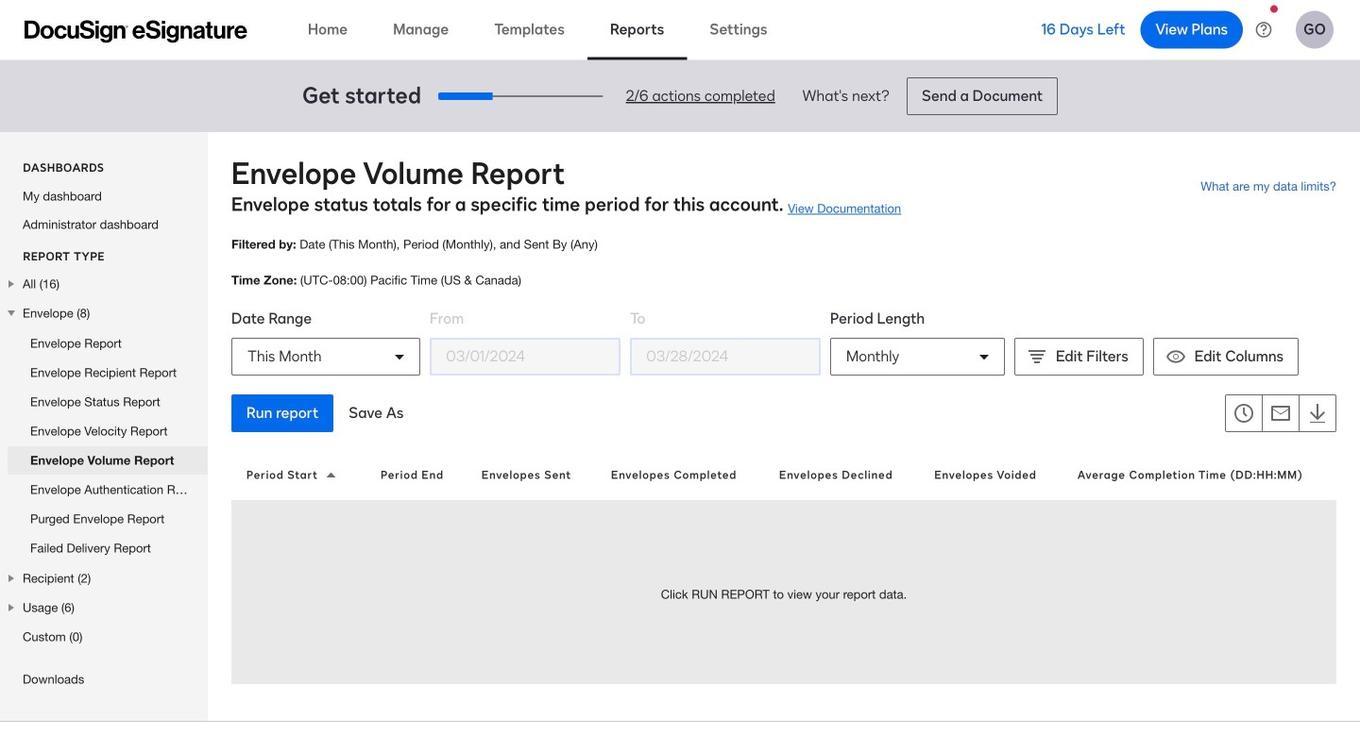 Task type: locate. For each thing, give the bounding box(es) containing it.
footer
[[0, 722, 1360, 736]]

more info region
[[0, 722, 1360, 736]]

MM/DD/YYYY text field
[[631, 339, 820, 375]]



Task type: vqa. For each thing, say whether or not it's contained in the screenshot.
Primary report detail actions group
yes



Task type: describe. For each thing, give the bounding box(es) containing it.
primary report detail actions group
[[231, 395, 419, 433]]

docusign esignature image
[[25, 20, 247, 43]]

secondary report detail actions group
[[1225, 395, 1337, 433]]

MM/DD/YYYY text field
[[431, 339, 620, 375]]



